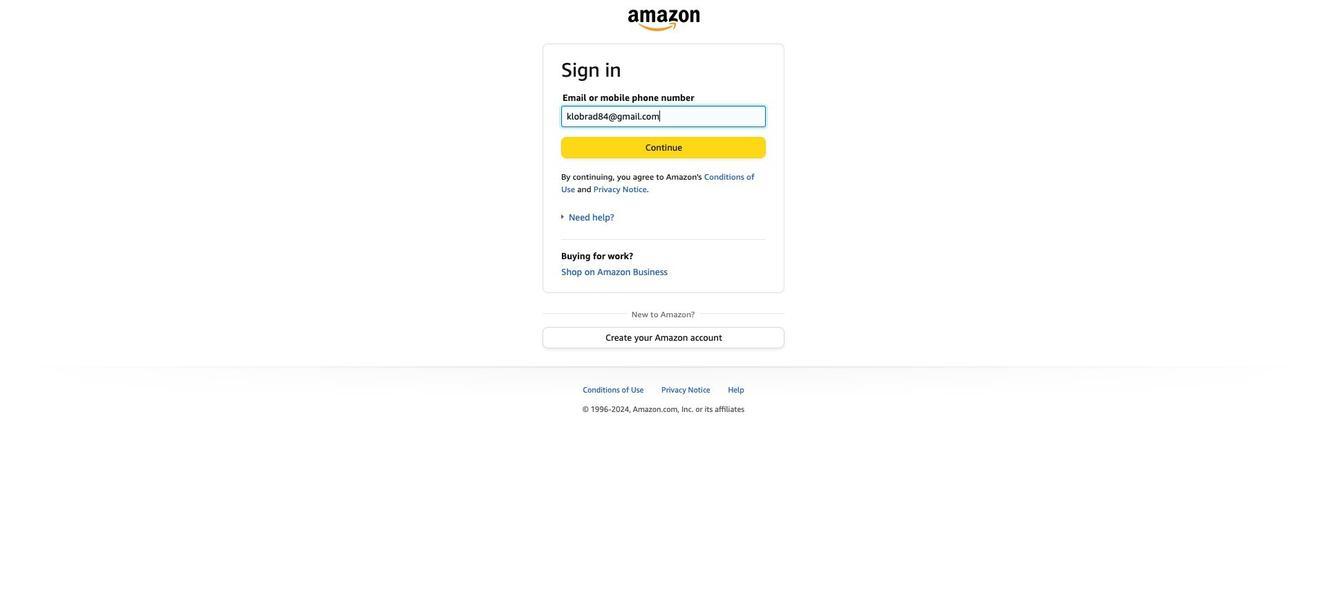 Task type: vqa. For each thing, say whether or not it's contained in the screenshot.
&
no



Task type: locate. For each thing, give the bounding box(es) containing it.
amazon image
[[628, 10, 699, 31]]

None submit
[[562, 137, 765, 157]]

None email field
[[561, 106, 766, 127]]



Task type: describe. For each thing, give the bounding box(es) containing it.
expand image
[[561, 214, 566, 219]]



